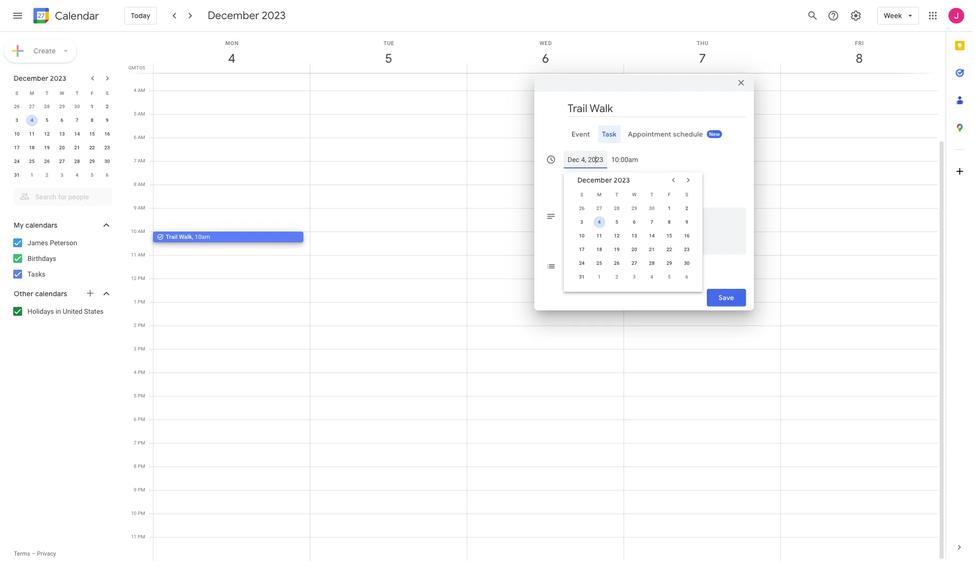 Task type: describe. For each thing, give the bounding box(es) containing it.
event button
[[568, 125, 594, 143]]

united
[[63, 308, 82, 316]]

december 2023 for 24 "element" related to 26 element associated with topmost 27 element
[[14, 74, 66, 83]]

21 element for 22 element for topmost 27 element's the january 4 element
[[71, 142, 83, 154]]

6 inside wed 6
[[542, 51, 549, 67]]

30 for '23' element corresponding to 16 element associated with the january 4 element for the bottom 27 element 22 element's 30 "element"
[[684, 261, 690, 266]]

10 element for 17 element corresponding to 24 "element" related to 26 element associated with topmost 27 element
[[11, 128, 23, 140]]

19 for 19 element corresponding to the bottom 27 element's 26 element
[[614, 247, 620, 252]]

4 am
[[134, 88, 145, 93]]

am for 5 am
[[138, 111, 145, 117]]

7 inside thu 7
[[698, 51, 705, 67]]

1 horizontal spatial december 2023
[[208, 9, 286, 23]]

14 for topmost 27 element
[[74, 131, 80, 137]]

12 element for 19 element corresponding to the bottom 27 element's 26 element
[[611, 230, 623, 242]]

15 element for the january 4 element for the bottom 27 element 22 element
[[664, 230, 675, 242]]

10 am
[[131, 229, 145, 234]]

trail walk , 10am
[[166, 234, 210, 241]]

24 element for the bottom 27 element's 26 element
[[576, 258, 588, 269]]

18 for 18 element associated with 24 "element" related to 26 element associated with topmost 27 element
[[29, 145, 35, 151]]

november 29 element for 18 element related to the bottom 27 element's 26 element's 24 "element"
[[629, 203, 640, 215]]

states
[[84, 308, 104, 316]]

Add description text field
[[564, 212, 746, 247]]

pm for 7 pm
[[138, 441, 145, 446]]

22 for 22 element for topmost 27 element's the january 4 element
[[89, 145, 95, 151]]

pm for 8 pm
[[138, 464, 145, 470]]

16 element for the january 4 element for the bottom 27 element 22 element
[[681, 230, 693, 242]]

0 vertical spatial december 2023 grid
[[9, 86, 115, 182]]

30 element for 22 element for topmost 27 element's the january 4 element 16 element's '23' element
[[101, 156, 113, 168]]

mon 4
[[225, 40, 239, 67]]

my calendars button
[[2, 218, 122, 233]]

Start time text field
[[611, 154, 638, 165]]

tasks
[[27, 271, 45, 278]]

birthdays
[[27, 255, 56, 263]]

calendar
[[55, 9, 99, 23]]

appointment schedule
[[628, 130, 703, 139]]

11 am
[[131, 253, 145, 258]]

december for the bottom 27 element's 26 element's 24 "element"
[[578, 176, 612, 185]]

create button
[[4, 39, 76, 63]]

7 am
[[134, 158, 145, 164]]

settings menu image
[[850, 10, 862, 22]]

23 element for 16 element associated with the january 4 element for the bottom 27 element 22 element
[[681, 244, 693, 256]]

calendars for my calendars
[[25, 221, 58, 230]]

peterson
[[50, 239, 77, 247]]

4 cell for 18 element associated with 24 "element" related to 26 element associated with topmost 27 element
[[24, 114, 39, 127]]

26 for "november 26" element for the '4' cell related to 18 element related to the bottom 27 element's 26 element's 24 "element"
[[579, 206, 585, 211]]

13 for 13 'element' related to topmost 27 element
[[59, 131, 65, 137]]

3 pm
[[134, 347, 145, 352]]

8 column header
[[781, 32, 938, 73]]

1 horizontal spatial 12
[[131, 276, 137, 281]]

tue 5
[[383, 40, 395, 67]]

new
[[709, 131, 720, 138]]

other calendars
[[14, 290, 67, 299]]

12 element for 19 element related to 26 element associated with topmost 27 element
[[41, 128, 53, 140]]

fri
[[855, 40, 864, 47]]

0 vertical spatial 27 element
[[56, 156, 68, 168]]

trail
[[166, 234, 178, 241]]

1 horizontal spatial tab list
[[946, 32, 973, 534]]

13 element for the bottom 27 element
[[629, 230, 640, 242]]

05
[[140, 65, 145, 71]]

january 4 element for the bottom 27 element
[[646, 271, 658, 283]]

tue
[[383, 40, 395, 47]]

calendar element
[[31, 6, 99, 27]]

november 30 element for november 29 element corresponding to 18 element associated with 24 "element" related to 26 element associated with topmost 27 element
[[71, 101, 83, 113]]

5 pm
[[134, 394, 145, 399]]

january 4 element for topmost 27 element
[[71, 170, 83, 181]]

other calendars button
[[2, 286, 122, 302]]

9 am
[[134, 205, 145, 211]]

1 vertical spatial 27 element
[[629, 258, 640, 269]]

today
[[131, 11, 150, 20]]

15 for 22 element for topmost 27 element's the january 4 element
[[89, 131, 95, 137]]

2 for 2 pm
[[134, 323, 137, 328]]

pm for 5 pm
[[138, 394, 145, 399]]

4 pm
[[134, 370, 145, 376]]

create
[[33, 47, 56, 55]]

november 29 element for 18 element associated with 24 "element" related to 26 element associated with topmost 27 element
[[56, 101, 68, 113]]

26 for the bottom 27 element's 26 element
[[614, 261, 620, 266]]

f for november 30 element corresponding to november 29 element corresponding to 18 element associated with 24 "element" related to 26 element associated with topmost 27 element
[[91, 90, 93, 96]]

21 for the january 4 element for the bottom 27 element 22 element
[[649, 247, 655, 252]]

24 for the bottom 27 element's 26 element's 24 "element"
[[579, 261, 585, 266]]

24 for 24 "element" related to 26 element associated with topmost 27 element
[[14, 159, 20, 164]]

privacy link
[[37, 551, 56, 558]]

5 am
[[134, 111, 145, 117]]

16 element for 22 element for topmost 27 element's the january 4 element
[[101, 128, 113, 140]]

january 2 element for the bottom 27 element's 26 element
[[611, 271, 623, 283]]

11 pm
[[131, 535, 145, 540]]

17 element for the bottom 27 element's 26 element's 24 "element"
[[576, 244, 588, 256]]

17 for the bottom 27 element's 26 element's 24 "element"
[[579, 247, 585, 252]]

today button
[[125, 4, 157, 27]]

november 26 element for the '4' cell for 18 element associated with 24 "element" related to 26 element associated with topmost 27 element
[[11, 101, 23, 113]]

13 element for topmost 27 element
[[56, 128, 68, 140]]

14 for the bottom 27 element
[[649, 233, 655, 239]]

5 column header
[[310, 32, 467, 73]]

22 element for topmost 27 element's the january 4 element
[[86, 142, 98, 154]]

w for november 29 element corresponding to 18 element associated with 24 "element" related to 26 element associated with topmost 27 element
[[60, 90, 64, 96]]

25 for 18 element associated with 24 "element" related to 26 element associated with topmost 27 element
[[29, 159, 35, 164]]

8 am
[[134, 182, 145, 187]]

2 pm
[[134, 323, 145, 328]]

other
[[14, 290, 33, 299]]

20 for 20 element associated with topmost 27 element
[[59, 145, 65, 151]]

task button
[[598, 125, 620, 143]]

12 for 26 element associated with topmost 27 element
[[44, 131, 50, 137]]

wed
[[540, 40, 552, 47]]

29 element for the january 4 element for the bottom 27 element 22 element
[[664, 258, 675, 269]]

pm for 2 pm
[[138, 323, 145, 328]]

2023 for the '4' cell related to 18 element related to the bottom 27 element's 26 element's 24 "element"
[[614, 176, 630, 185]]

1 pm
[[134, 300, 145, 305]]

thu 7
[[697, 40, 709, 67]]

13 for 13 'element' for the bottom 27 element
[[632, 233, 637, 239]]

20 for 20 element related to the bottom 27 element
[[632, 247, 637, 252]]

31 for 31 element associated with 24 "element" related to 26 element associated with topmost 27 element
[[14, 173, 20, 178]]

week
[[884, 11, 902, 20]]

calendar heading
[[53, 9, 99, 23]]

gmt-
[[128, 65, 140, 71]]

january 1 element for 31 element associated with 24 "element" related to 26 element associated with topmost 27 element
[[26, 170, 38, 181]]

23 for the january 4 element for the bottom 27 element 22 element
[[684, 247, 690, 252]]

november 30 element for november 29 element corresponding to 18 element related to the bottom 27 element's 26 element's 24 "element"
[[646, 203, 658, 215]]

in
[[56, 308, 61, 316]]

0 vertical spatial 2023
[[262, 9, 286, 23]]

6 column header
[[467, 32, 624, 73]]

31 for 31 element for the bottom 27 element's 26 element's 24 "element"
[[579, 274, 585, 280]]

0 vertical spatial december
[[208, 9, 259, 23]]

29 for november 29 element corresponding to 18 element associated with 24 "element" related to 26 element associated with topmost 27 element
[[59, 104, 65, 109]]

walk
[[179, 234, 192, 241]]

6 link
[[534, 48, 557, 70]]

26 for the '4' cell for 18 element associated with 24 "element" related to 26 element associated with topmost 27 element "november 26" element
[[14, 104, 20, 109]]

am for 9 am
[[138, 205, 145, 211]]

am for 8 am
[[138, 182, 145, 187]]

schedule
[[673, 130, 703, 139]]

appointment
[[628, 130, 672, 139]]

4 link
[[221, 48, 243, 70]]

30 element for '23' element corresponding to 16 element associated with the january 4 element for the bottom 27 element 22 element
[[681, 258, 693, 269]]

19 for 19 element related to 26 element associated with topmost 27 element
[[44, 145, 50, 151]]

11 element for 18 element related to the bottom 27 element's 26 element's 24 "element"
[[594, 230, 605, 242]]

18 for 18 element related to the bottom 27 element's 26 element's 24 "element"
[[597, 247, 602, 252]]



Task type: vqa. For each thing, say whether or not it's contained in the screenshot.


Task type: locate. For each thing, give the bounding box(es) containing it.
january 4 element down add description text box
[[646, 271, 658, 283]]

27 element
[[56, 156, 68, 168], [629, 258, 640, 269]]

0 horizontal spatial 23 element
[[101, 142, 113, 154]]

5 inside tue 5
[[385, 51, 392, 67]]

0 horizontal spatial 16 element
[[101, 128, 113, 140]]

january 3 element for topmost 27 element
[[56, 170, 68, 181]]

7 link
[[691, 48, 714, 70]]

day
[[591, 173, 601, 181]]

1 horizontal spatial 12 element
[[611, 230, 623, 242]]

1 horizontal spatial 25
[[597, 261, 602, 266]]

1 horizontal spatial november 26 element
[[576, 203, 588, 215]]

pm for 9 pm
[[138, 488, 145, 493]]

29 for the 29 'element' related to 22 element for topmost 27 element's the january 4 element
[[89, 159, 95, 164]]

1 horizontal spatial 19 element
[[611, 244, 623, 256]]

3 am from the top
[[138, 135, 145, 140]]

pm for 10 pm
[[138, 511, 145, 517]]

18 element
[[26, 142, 38, 154], [594, 244, 605, 256]]

0 vertical spatial 13 element
[[56, 128, 68, 140]]

0 vertical spatial december 2023
[[208, 9, 286, 23]]

calendars
[[25, 221, 58, 230], [35, 290, 67, 299]]

grid
[[126, 32, 946, 562]]

s up add description text box
[[685, 192, 688, 198]]

1 vertical spatial january 5 element
[[664, 271, 675, 283]]

gmt-05
[[128, 65, 145, 71]]

1 horizontal spatial 27 element
[[629, 258, 640, 269]]

pm up 2 pm
[[138, 300, 145, 305]]

pm up 1 pm
[[138, 276, 145, 281]]

terms – privacy
[[14, 551, 56, 558]]

0 horizontal spatial january 3 element
[[56, 170, 68, 181]]

Add title text field
[[568, 101, 746, 116]]

1 vertical spatial december 2023 grid
[[573, 188, 696, 284]]

january 3 element
[[56, 170, 68, 181], [629, 271, 640, 283]]

1 am from the top
[[138, 88, 145, 93]]

december 2023 for the bottom 27 element's 26 element's 24 "element"
[[578, 176, 630, 185]]

task
[[602, 130, 617, 139]]

27
[[29, 104, 35, 109], [59, 159, 65, 164], [597, 206, 602, 211], [632, 261, 637, 266]]

1 horizontal spatial january 1 element
[[594, 271, 605, 283]]

november 28 element for the '4' cell for 18 element associated with 24 "element" related to 26 element associated with topmost 27 element
[[41, 101, 53, 113]]

november 30 element
[[71, 101, 83, 113], [646, 203, 658, 215]]

1 vertical spatial 10 element
[[576, 230, 588, 242]]

1 horizontal spatial 24 element
[[576, 258, 588, 269]]

1 horizontal spatial 29 element
[[664, 258, 675, 269]]

27 for the '4' cell for 18 element associated with 24 "element" related to 26 element associated with topmost 27 element november 27 element
[[29, 104, 35, 109]]

1 horizontal spatial january 2 element
[[611, 271, 623, 283]]

9 pm
[[134, 488, 145, 493]]

0 vertical spatial 25 element
[[26, 156, 38, 168]]

0 vertical spatial 30 element
[[101, 156, 113, 168]]

row
[[9, 86, 115, 100], [9, 100, 115, 114], [9, 114, 115, 127], [9, 127, 115, 141], [9, 141, 115, 155], [9, 155, 115, 169], [9, 169, 115, 182], [573, 188, 696, 202], [573, 202, 696, 215], [573, 215, 696, 229], [573, 229, 696, 243], [573, 243, 696, 257], [573, 257, 696, 270], [573, 270, 696, 284]]

wed 6
[[540, 40, 552, 67]]

7 pm from the top
[[138, 417, 145, 423]]

calendars up james
[[25, 221, 58, 230]]

row group for the bottommost december 2023 grid
[[573, 202, 696, 284]]

0 horizontal spatial november 28 element
[[41, 101, 53, 113]]

1 vertical spatial 30 element
[[681, 258, 693, 269]]

all
[[581, 173, 589, 181]]

20 element for topmost 27 element
[[56, 142, 68, 154]]

7 am from the top
[[138, 229, 145, 234]]

december 2023 down start date text box
[[578, 176, 630, 185]]

calendars inside my calendars "dropdown button"
[[25, 221, 58, 230]]

0 horizontal spatial 31
[[14, 173, 20, 178]]

am down the 05
[[138, 88, 145, 93]]

0 horizontal spatial 11 element
[[26, 128, 38, 140]]

27 element down add description text box
[[629, 258, 640, 269]]

0 horizontal spatial row group
[[9, 100, 115, 182]]

november 26 element
[[11, 101, 23, 113], [576, 203, 588, 215]]

4 cell
[[24, 114, 39, 127], [591, 215, 608, 229]]

29 element for 22 element for topmost 27 element's the january 4 element
[[86, 156, 98, 168]]

1 vertical spatial 4 cell
[[591, 215, 608, 229]]

january 2 element for 26 element associated with topmost 27 element
[[41, 170, 53, 181]]

pm down 3 pm
[[138, 370, 145, 376]]

11 element for 18 element associated with 24 "element" related to 26 element associated with topmost 27 element
[[26, 128, 38, 140]]

1 horizontal spatial 20 element
[[629, 244, 640, 256]]

4 inside mon 4
[[228, 51, 235, 67]]

1 vertical spatial november 30 element
[[646, 203, 658, 215]]

s left '4 am'
[[106, 90, 109, 96]]

–
[[32, 551, 36, 558]]

26 element for the bottom 27 element
[[611, 258, 623, 269]]

0 horizontal spatial 14
[[74, 131, 80, 137]]

1 horizontal spatial 13 element
[[629, 230, 640, 242]]

january 6 element
[[101, 170, 113, 181], [681, 271, 693, 283]]

am up 9 am
[[138, 182, 145, 187]]

6
[[542, 51, 549, 67], [61, 118, 63, 123], [134, 135, 136, 140], [106, 173, 109, 178], [633, 219, 636, 225], [686, 274, 688, 280], [134, 417, 137, 423]]

1 horizontal spatial november 29 element
[[629, 203, 640, 215]]

pm down "10 pm"
[[138, 535, 145, 540]]

m down "create" dropdown button
[[30, 90, 34, 96]]

am for 6 am
[[138, 135, 145, 140]]

6 pm from the top
[[138, 394, 145, 399]]

january 1 element
[[26, 170, 38, 181], [594, 271, 605, 283]]

am down 8 am
[[138, 205, 145, 211]]

m for november 27 element related to the '4' cell related to 18 element related to the bottom 27 element's 26 element's 24 "element"
[[597, 192, 602, 198]]

1 vertical spatial december 2023
[[14, 74, 66, 83]]

m down day
[[597, 192, 602, 198]]

am up 12 pm
[[138, 253, 145, 258]]

privacy
[[37, 551, 56, 558]]

23 for 22 element for topmost 27 element's the january 4 element
[[104, 145, 110, 151]]

13 element
[[56, 128, 68, 140], [629, 230, 640, 242]]

row group
[[9, 100, 115, 182], [573, 202, 696, 284]]

1 vertical spatial 16
[[684, 233, 690, 239]]

12
[[44, 131, 50, 137], [614, 233, 620, 239], [131, 276, 137, 281]]

pm down 8 pm
[[138, 488, 145, 493]]

0 horizontal spatial december 2023
[[14, 74, 66, 83]]

26 for 26 element associated with topmost 27 element
[[44, 159, 50, 164]]

my
[[14, 221, 24, 230]]

24 element
[[11, 156, 23, 168], [576, 258, 588, 269]]

15
[[89, 131, 95, 137], [667, 233, 672, 239]]

main drawer image
[[12, 10, 24, 22]]

november 28 element
[[41, 101, 53, 113], [611, 203, 623, 215]]

am for 4 am
[[138, 88, 145, 93]]

am down 5 am
[[138, 135, 145, 140]]

9 pm from the top
[[138, 464, 145, 470]]

3 pm from the top
[[138, 323, 145, 328]]

20
[[59, 145, 65, 151], [632, 247, 637, 252]]

,
[[192, 234, 193, 241]]

4
[[228, 51, 235, 67], [134, 88, 136, 93], [30, 118, 33, 123], [76, 173, 78, 178], [598, 219, 601, 225], [651, 274, 653, 280], [134, 370, 137, 376]]

12 pm
[[131, 276, 145, 281]]

james peterson
[[27, 239, 77, 247]]

1 vertical spatial january 3 element
[[629, 271, 640, 283]]

am up 6 am
[[138, 111, 145, 117]]

0 vertical spatial 16 element
[[101, 128, 113, 140]]

0 vertical spatial 16
[[104, 131, 110, 137]]

22 element
[[86, 142, 98, 154], [664, 244, 675, 256]]

0 vertical spatial 21
[[74, 145, 80, 151]]

november 26 element for the '4' cell related to 18 element related to the bottom 27 element's 26 element's 24 "element"
[[576, 203, 588, 215]]

2 vertical spatial december
[[578, 176, 612, 185]]

1 vertical spatial 19 element
[[611, 244, 623, 256]]

january 2 element
[[41, 170, 53, 181], [611, 271, 623, 283]]

f
[[91, 90, 93, 96], [668, 192, 671, 198]]

16 for 22 element for topmost 27 element's the january 4 element
[[104, 131, 110, 137]]

10 element for 17 element related to the bottom 27 element's 26 element's 24 "element"
[[576, 230, 588, 242]]

19 element for 26 element associated with topmost 27 element
[[41, 142, 53, 154]]

w for november 29 element corresponding to 18 element related to the bottom 27 element's 26 element's 24 "element"
[[632, 192, 637, 198]]

calendars for other calendars
[[35, 290, 67, 299]]

pm down 9 pm
[[138, 511, 145, 517]]

10 pm from the top
[[138, 488, 145, 493]]

0 vertical spatial 28 element
[[71, 156, 83, 168]]

all day
[[581, 173, 601, 181]]

25 element
[[26, 156, 38, 168], [594, 258, 605, 269]]

pm up 7 pm
[[138, 417, 145, 423]]

1 vertical spatial 2023
[[50, 74, 66, 83]]

1 horizontal spatial 22 element
[[664, 244, 675, 256]]

1 vertical spatial january 4 element
[[646, 271, 658, 283]]

0 vertical spatial 19 element
[[41, 142, 53, 154]]

fri 8
[[855, 40, 864, 67]]

11 pm from the top
[[138, 511, 145, 517]]

30 for 30 "element" related to 22 element for topmost 27 element's the january 4 element 16 element's '23' element
[[104, 159, 110, 164]]

january 4 element
[[71, 170, 83, 181], [646, 271, 658, 283]]

december down "create" dropdown button
[[14, 74, 48, 83]]

1 vertical spatial november 28 element
[[611, 203, 623, 215]]

25 element for 18 element related to the bottom 27 element's 26 element's 24 "element"
[[594, 258, 605, 269]]

0 vertical spatial f
[[91, 90, 93, 96]]

27 element up search for people text field
[[56, 156, 68, 168]]

25 for 18 element related to the bottom 27 element's 26 element's 24 "element"
[[597, 261, 602, 266]]

s down all
[[580, 192, 583, 198]]

1 vertical spatial 11 element
[[594, 230, 605, 242]]

0 horizontal spatial 22 element
[[86, 142, 98, 154]]

1 vertical spatial 12 element
[[611, 230, 623, 242]]

30 element down add description text box
[[681, 258, 693, 269]]

1 horizontal spatial 21 element
[[646, 244, 658, 256]]

pm for 1 pm
[[138, 300, 145, 305]]

30 for november 30 element corresponding to november 29 element corresponding to 18 element associated with 24 "element" related to 26 element associated with topmost 27 element
[[74, 104, 80, 109]]

15 element for 22 element for topmost 27 element's the january 4 element
[[86, 128, 98, 140]]

25
[[29, 159, 35, 164], [597, 261, 602, 266]]

new element
[[707, 130, 723, 138]]

23 element for 22 element for topmost 27 element's the january 4 element 16 element
[[101, 142, 113, 154]]

28 element for topmost 27 element's the january 4 element
[[71, 156, 83, 168]]

11 element
[[26, 128, 38, 140], [594, 230, 605, 242]]

17
[[14, 145, 20, 151], [579, 247, 585, 252]]

10 element
[[11, 128, 23, 140], [576, 230, 588, 242]]

w
[[60, 90, 64, 96], [632, 192, 637, 198]]

0 horizontal spatial december 2023 grid
[[9, 86, 115, 182]]

16 element
[[101, 128, 113, 140], [681, 230, 693, 242]]

8 link
[[848, 48, 871, 70]]

27 for november 27 element related to the '4' cell related to 18 element related to the bottom 27 element's 26 element's 24 "element"
[[597, 206, 602, 211]]

Start date text field
[[568, 154, 604, 165]]

add other calendars image
[[85, 289, 95, 299]]

1 vertical spatial 25
[[597, 261, 602, 266]]

m for the '4' cell for 18 element associated with 24 "element" related to 26 element associated with topmost 27 element november 27 element
[[30, 90, 34, 96]]

14 element
[[71, 128, 83, 140], [646, 230, 658, 242]]

21 for 22 element for topmost 27 element's the january 4 element
[[74, 145, 80, 151]]

november 27 element for the '4' cell for 18 element associated with 24 "element" related to 26 element associated with topmost 27 element
[[26, 101, 38, 113]]

1
[[91, 104, 94, 109], [30, 173, 33, 178], [668, 206, 671, 211], [598, 274, 601, 280], [134, 300, 137, 305]]

0 horizontal spatial 15 element
[[86, 128, 98, 140]]

4 column header
[[153, 32, 310, 73]]

pm for 3 pm
[[138, 347, 145, 352]]

1 horizontal spatial m
[[597, 192, 602, 198]]

december 2023
[[208, 9, 286, 23], [14, 74, 66, 83], [578, 176, 630, 185]]

12 element
[[41, 128, 53, 140], [611, 230, 623, 242]]

james
[[27, 239, 48, 247]]

1 vertical spatial january 1 element
[[594, 271, 605, 283]]

25 element for 18 element associated with 24 "element" related to 26 element associated with topmost 27 element
[[26, 156, 38, 168]]

am up 8 am
[[138, 158, 145, 164]]

0 vertical spatial 20 element
[[56, 142, 68, 154]]

1 horizontal spatial 31 element
[[576, 271, 588, 283]]

1 horizontal spatial november 27 element
[[594, 203, 605, 215]]

november 27 element
[[26, 101, 38, 113], [594, 203, 605, 215]]

17 element for 24 "element" related to 26 element associated with topmost 27 element
[[11, 142, 23, 154]]

1 vertical spatial 21 element
[[646, 244, 658, 256]]

am for 10 am
[[138, 229, 145, 234]]

grid containing 4
[[126, 32, 946, 562]]

7 pm
[[134, 441, 145, 446]]

6 pm
[[134, 417, 145, 423]]

8 pm
[[134, 464, 145, 470]]

1 horizontal spatial f
[[668, 192, 671, 198]]

1 vertical spatial 23 element
[[681, 244, 693, 256]]

20 element for the bottom 27 element
[[629, 244, 640, 256]]

19 element
[[41, 142, 53, 154], [611, 244, 623, 256]]

0 vertical spatial 31 element
[[11, 170, 23, 181]]

0 vertical spatial 19
[[44, 145, 50, 151]]

19
[[44, 145, 50, 151], [614, 247, 620, 252]]

20 element
[[56, 142, 68, 154], [629, 244, 640, 256]]

0 horizontal spatial 18
[[29, 145, 35, 151]]

t
[[45, 90, 48, 96], [76, 90, 79, 96], [615, 192, 618, 198], [650, 192, 653, 198]]

5 pm from the top
[[138, 370, 145, 376]]

november 28 element for the '4' cell related to 18 element related to the bottom 27 element's 26 element's 24 "element"
[[611, 203, 623, 215]]

28
[[44, 104, 50, 109], [74, 159, 80, 164], [614, 206, 620, 211], [649, 261, 655, 266]]

1 vertical spatial january 2 element
[[611, 271, 623, 283]]

28 element
[[71, 156, 83, 168], [646, 258, 658, 269]]

1 vertical spatial f
[[668, 192, 671, 198]]

29 element
[[86, 156, 98, 168], [664, 258, 675, 269]]

december for 24 "element" related to 26 element associated with topmost 27 element
[[14, 74, 48, 83]]

terms link
[[14, 551, 30, 558]]

january 5 element for the 29 'element' related to 22 element for topmost 27 element's the january 4 element
[[86, 170, 98, 181]]

pm up 3 pm
[[138, 323, 145, 328]]

4 am from the top
[[138, 158, 145, 164]]

2023
[[262, 9, 286, 23], [50, 74, 66, 83], [614, 176, 630, 185]]

january 5 element for the january 4 element for the bottom 27 element 22 element's the 29 'element'
[[664, 271, 675, 283]]

28 element down add description text box
[[646, 258, 658, 269]]

28 element for the january 4 element for the bottom 27 element
[[646, 258, 658, 269]]

10
[[14, 131, 20, 137], [131, 229, 136, 234], [579, 233, 585, 239], [131, 511, 137, 517]]

december up the mon
[[208, 9, 259, 23]]

14 element for 21 element associated with 22 element for topmost 27 element's the january 4 element
[[71, 128, 83, 140]]

1 horizontal spatial 25 element
[[594, 258, 605, 269]]

event
[[572, 130, 590, 139]]

5
[[385, 51, 392, 67], [134, 111, 136, 117], [46, 118, 48, 123], [91, 173, 94, 178], [616, 219, 618, 225], [668, 274, 671, 280], [134, 394, 137, 399]]

15 for the january 4 element for the bottom 27 element 22 element
[[667, 233, 672, 239]]

january 5 element
[[86, 170, 98, 181], [664, 271, 675, 283]]

31 element for 24 "element" related to 26 element associated with topmost 27 element
[[11, 170, 23, 181]]

tab list
[[946, 32, 973, 534], [542, 125, 746, 143]]

30 element
[[101, 156, 113, 168], [681, 258, 693, 269]]

28 element up search for people text field
[[71, 156, 83, 168]]

pm down 4 pm
[[138, 394, 145, 399]]

5 am from the top
[[138, 182, 145, 187]]

14 element for 21 element associated with the january 4 element for the bottom 27 element 22 element
[[646, 230, 658, 242]]

2 for january 2 element corresponding to the bottom 27 element's 26 element
[[616, 274, 618, 280]]

18 element for 24 "element" related to 26 element associated with topmost 27 element
[[26, 142, 38, 154]]

0 horizontal spatial 14 element
[[71, 128, 83, 140]]

pm down 7 pm
[[138, 464, 145, 470]]

17 element
[[11, 142, 23, 154], [576, 244, 588, 256]]

0 horizontal spatial 20
[[59, 145, 65, 151]]

3
[[15, 118, 18, 123], [61, 173, 63, 178], [581, 219, 583, 225], [633, 274, 636, 280], [134, 347, 137, 352]]

30
[[74, 104, 80, 109], [104, 159, 110, 164], [649, 206, 655, 211], [684, 261, 690, 266]]

pm for 12 pm
[[138, 276, 145, 281]]

pm for 6 pm
[[138, 417, 145, 423]]

thu
[[697, 40, 709, 47]]

december
[[208, 9, 259, 23], [14, 74, 48, 83], [578, 176, 612, 185]]

6 am from the top
[[138, 205, 145, 211]]

2023 for the '4' cell for 18 element associated with 24 "element" related to 26 element associated with topmost 27 element
[[50, 74, 66, 83]]

26 element for topmost 27 element
[[41, 156, 53, 168]]

18
[[29, 145, 35, 151], [597, 247, 602, 252]]

f left '4 am'
[[91, 90, 93, 96]]

am
[[138, 88, 145, 93], [138, 111, 145, 117], [138, 135, 145, 140], [138, 158, 145, 164], [138, 182, 145, 187], [138, 205, 145, 211], [138, 229, 145, 234], [138, 253, 145, 258]]

0 horizontal spatial december
[[14, 74, 48, 83]]

1 horizontal spatial 23 element
[[681, 244, 693, 256]]

5 link
[[378, 48, 400, 70]]

0 vertical spatial january 6 element
[[101, 170, 113, 181]]

f for november 30 element associated with november 29 element corresponding to 18 element related to the bottom 27 element's 26 element's 24 "element"
[[668, 192, 671, 198]]

0 vertical spatial m
[[30, 90, 34, 96]]

1 horizontal spatial 28 element
[[646, 258, 658, 269]]

8 am from the top
[[138, 253, 145, 258]]

15 element
[[86, 128, 98, 140], [664, 230, 675, 242]]

pm up 4 pm
[[138, 347, 145, 352]]

2 pm from the top
[[138, 300, 145, 305]]

holidays in united states
[[27, 308, 104, 316]]

29 element down add description text box
[[664, 258, 675, 269]]

calendars up in
[[35, 290, 67, 299]]

0 vertical spatial january 4 element
[[71, 170, 83, 181]]

my calendars list
[[2, 235, 122, 282]]

6 am
[[134, 135, 145, 140]]

0 horizontal spatial 12
[[44, 131, 50, 137]]

tab list containing event
[[542, 125, 746, 143]]

december 2023 down "create" dropdown button
[[14, 74, 66, 83]]

30 for november 30 element associated with november 29 element corresponding to 18 element related to the bottom 27 element's 26 element's 24 "element"
[[649, 206, 655, 211]]

29 element up search for people text field
[[86, 156, 98, 168]]

mon
[[225, 40, 239, 47]]

1 horizontal spatial 13
[[632, 233, 637, 239]]

2 am from the top
[[138, 111, 145, 117]]

0 vertical spatial 29 element
[[86, 156, 98, 168]]

w down start time text box
[[632, 192, 637, 198]]

2 horizontal spatial december 2023
[[578, 176, 630, 185]]

december down start date text box
[[578, 176, 612, 185]]

1 horizontal spatial 4 cell
[[591, 215, 608, 229]]

0 horizontal spatial 29 element
[[86, 156, 98, 168]]

calendars inside other calendars dropdown button
[[35, 290, 67, 299]]

week button
[[878, 4, 919, 27]]

0 vertical spatial 12 element
[[41, 128, 53, 140]]

november 27 element for the '4' cell related to 18 element related to the bottom 27 element's 26 element's 24 "element"
[[594, 203, 605, 215]]

0 horizontal spatial 30 element
[[101, 156, 113, 168]]

21 element for the january 4 element for the bottom 27 element 22 element
[[646, 244, 658, 256]]

0 vertical spatial 23
[[104, 145, 110, 151]]

s down "create" dropdown button
[[15, 90, 18, 96]]

december 2023 up the mon
[[208, 9, 286, 23]]

30 element left 7 am
[[101, 156, 113, 168]]

1 vertical spatial 15
[[667, 233, 672, 239]]

2 horizontal spatial 2023
[[614, 176, 630, 185]]

21 element
[[71, 142, 83, 154], [646, 244, 658, 256]]

january 3 element for the bottom 27 element
[[629, 271, 640, 283]]

7
[[698, 51, 705, 67], [76, 118, 78, 123], [134, 158, 136, 164], [651, 219, 653, 225], [134, 441, 137, 446]]

0 horizontal spatial 18 element
[[26, 142, 38, 154]]

2
[[106, 104, 109, 109], [46, 173, 48, 178], [686, 206, 688, 211], [616, 274, 618, 280], [134, 323, 137, 328]]

january 1 element for 31 element for the bottom 27 element's 26 element's 24 "element"
[[594, 271, 605, 283]]

26 element
[[41, 156, 53, 168], [611, 258, 623, 269]]

31 element
[[11, 170, 23, 181], [576, 271, 588, 283]]

november 29 element
[[56, 101, 68, 113], [629, 203, 640, 215]]

4 pm from the top
[[138, 347, 145, 352]]

29
[[59, 104, 65, 109], [89, 159, 95, 164], [632, 206, 637, 211], [667, 261, 672, 266]]

1 vertical spatial november 27 element
[[594, 203, 605, 215]]

my calendars
[[14, 221, 58, 230]]

26
[[14, 104, 20, 109], [44, 159, 50, 164], [579, 206, 585, 211], [614, 261, 620, 266]]

support image
[[828, 10, 839, 22]]

am down 9 am
[[138, 229, 145, 234]]

m
[[30, 90, 34, 96], [597, 192, 602, 198]]

2 for january 2 element associated with 26 element associated with topmost 27 element
[[46, 173, 48, 178]]

10 pm
[[131, 511, 145, 517]]

1 horizontal spatial 30 element
[[681, 258, 693, 269]]

1 horizontal spatial row group
[[573, 202, 696, 284]]

31
[[14, 173, 20, 178], [579, 274, 585, 280]]

holidays
[[27, 308, 54, 316]]

0 horizontal spatial january 2 element
[[41, 170, 53, 181]]

7 column header
[[624, 32, 781, 73]]

10am
[[195, 234, 210, 241]]

0 vertical spatial 23 element
[[101, 142, 113, 154]]

Search for people text field
[[20, 188, 106, 206]]

1 pm from the top
[[138, 276, 145, 281]]

0 horizontal spatial 12 element
[[41, 128, 53, 140]]

8 inside "fri 8"
[[855, 51, 862, 67]]

pm up 8 pm
[[138, 441, 145, 446]]

w down "create" dropdown button
[[60, 90, 64, 96]]

0 vertical spatial 15 element
[[86, 128, 98, 140]]

pm for 4 pm
[[138, 370, 145, 376]]

12 pm from the top
[[138, 535, 145, 540]]

january 4 element up search for people text field
[[71, 170, 83, 181]]

january 6 element for '23' element corresponding to 16 element associated with the january 4 element for the bottom 27 element 22 element's 30 "element"
[[681, 271, 693, 283]]

None search field
[[0, 184, 122, 206]]

1 vertical spatial 19
[[614, 247, 620, 252]]

terms
[[14, 551, 30, 558]]

9
[[106, 118, 109, 123], [134, 205, 136, 211], [686, 219, 688, 225], [134, 488, 137, 493]]

23 element
[[101, 142, 113, 154], [681, 244, 693, 256]]

8 pm from the top
[[138, 441, 145, 446]]

29 for november 29 element corresponding to 18 element related to the bottom 27 element's 26 element's 24 "element"
[[632, 206, 637, 211]]

0 vertical spatial november 26 element
[[11, 101, 23, 113]]

0 horizontal spatial 19
[[44, 145, 50, 151]]

f up add description text box
[[668, 192, 671, 198]]

14
[[74, 131, 80, 137], [649, 233, 655, 239]]

24
[[14, 159, 20, 164], [579, 261, 585, 266]]

27 for topmost 27 element
[[59, 159, 65, 164]]

december 2023 grid
[[9, 86, 115, 182], [573, 188, 696, 284]]



